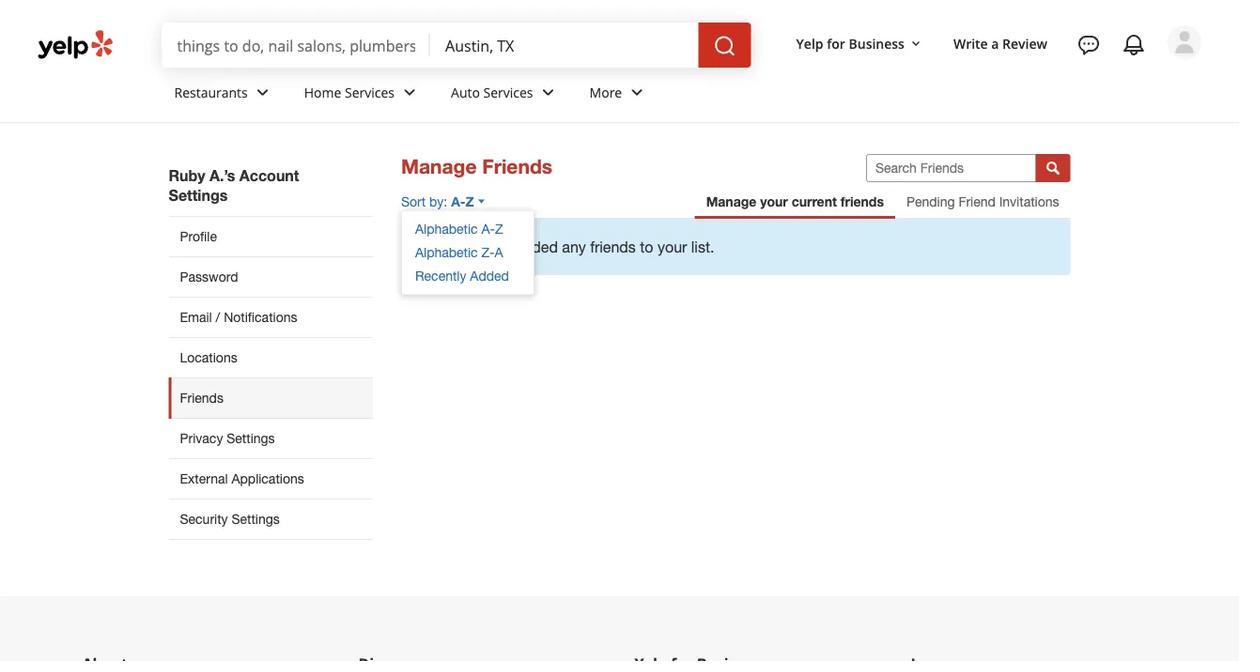 Task type: vqa. For each thing, say whether or not it's contained in the screenshot.
"NEAR" FIELD
yes



Task type: describe. For each thing, give the bounding box(es) containing it.
services for home services
[[345, 83, 395, 101]]

yelp
[[796, 34, 824, 52]]

security settings link
[[169, 499, 373, 540]]

24 chevron down v2 image for home services
[[398, 81, 421, 104]]

any
[[562, 238, 586, 256]]

profile link
[[169, 216, 373, 256]]

not
[[489, 238, 511, 256]]

none field near
[[445, 35, 684, 55]]

added
[[470, 268, 509, 284]]

Near text field
[[445, 35, 684, 55]]

you have not added any friends to your list.
[[424, 238, 714, 256]]

alphabetic z-a link
[[402, 241, 534, 264]]

ruby
[[169, 166, 205, 184]]

a
[[495, 245, 503, 260]]

list.
[[691, 238, 714, 256]]

home services
[[304, 83, 395, 101]]

business categories element
[[159, 68, 1202, 122]]

recently
[[415, 268, 466, 284]]

Find text field
[[177, 35, 415, 55]]

notifications image
[[1123, 34, 1145, 56]]

z-
[[482, 245, 495, 260]]

security
[[180, 511, 228, 527]]

yelp for business
[[796, 34, 905, 52]]

external applications
[[180, 471, 304, 487]]

0 horizontal spatial friends
[[590, 238, 636, 256]]

ruby a.'s account settings
[[169, 166, 299, 204]]

more link
[[575, 68, 663, 122]]

1 horizontal spatial friends
[[482, 155, 552, 178]]

locations
[[180, 350, 237, 365]]

for
[[827, 34, 845, 52]]

write a review
[[954, 34, 1048, 52]]

more
[[590, 83, 622, 101]]

privacy
[[180, 431, 223, 446]]

16 chevron down v2 image
[[908, 36, 923, 51]]

auto services
[[451, 83, 533, 101]]

settings for privacy
[[227, 431, 275, 446]]

review
[[1003, 34, 1048, 52]]

account
[[239, 166, 299, 184]]

tab list containing manage your current friends
[[695, 185, 1071, 219]]

home
[[304, 83, 341, 101]]

alphabetic a-z alphabetic z-a recently added
[[415, 221, 509, 284]]

business
[[849, 34, 905, 52]]

manage for manage friends
[[401, 155, 477, 178]]

pending friend invitations
[[907, 194, 1059, 209]]

24 chevron down v2 image for auto services
[[537, 81, 559, 104]]

services for auto services
[[483, 83, 533, 101]]

friends link
[[169, 378, 373, 418]]

a- inside alphabetic a-z alphabetic z-a recently added
[[482, 221, 495, 237]]

auto
[[451, 83, 480, 101]]

external applications link
[[169, 458, 373, 499]]



Task type: locate. For each thing, give the bounding box(es) containing it.
1 horizontal spatial manage
[[706, 194, 757, 209]]

email
[[180, 310, 212, 325]]

1 horizontal spatial z
[[495, 221, 503, 237]]

profile
[[180, 229, 217, 244]]

None field
[[177, 35, 415, 55], [445, 35, 684, 55]]

sort
[[401, 194, 426, 209]]

none field find
[[177, 35, 415, 55]]

your right to
[[658, 238, 687, 256]]

a- right by: at the left of the page
[[451, 194, 465, 209]]

notifications
[[224, 310, 297, 325]]

friends right current
[[841, 194, 884, 209]]

1 horizontal spatial 24 chevron down v2 image
[[398, 81, 421, 104]]

1 vertical spatial a-
[[482, 221, 495, 237]]

alphabetic a-z link
[[402, 217, 534, 241]]

manage up list.
[[706, 194, 757, 209]]

to
[[640, 238, 653, 256]]

24 chevron down v2 image
[[626, 81, 648, 104]]

24 chevron down v2 image inside restaurants link
[[252, 81, 274, 104]]

z inside alphabetic a-z alphabetic z-a recently added
[[495, 221, 503, 237]]

services right home
[[345, 83, 395, 101]]

ruby a. image
[[1168, 25, 1202, 59]]

a-
[[451, 194, 465, 209], [482, 221, 495, 237]]

24 chevron down v2 image left auto
[[398, 81, 421, 104]]

messages image
[[1078, 34, 1100, 56]]

manage
[[401, 155, 477, 178], [706, 194, 757, 209]]

z up not
[[495, 221, 503, 237]]

1 alphabetic from the top
[[415, 221, 478, 237]]

manage for manage your current friends
[[706, 194, 757, 209]]

password
[[180, 269, 238, 285]]

1 none field from the left
[[177, 35, 415, 55]]

you
[[424, 238, 449, 256]]

1 24 chevron down v2 image from the left
[[252, 81, 274, 104]]

0 horizontal spatial a-
[[451, 194, 465, 209]]

have
[[453, 238, 485, 256]]

a
[[991, 34, 999, 52]]

privacy settings
[[180, 431, 275, 446]]

added
[[515, 238, 558, 256]]

settings inside ruby a.'s account settings
[[169, 186, 228, 204]]

manage up by: at the left of the page
[[401, 155, 477, 178]]

manage friends
[[401, 155, 552, 178]]

0 vertical spatial your
[[760, 194, 788, 209]]

24 chevron down v2 image inside home services link
[[398, 81, 421, 104]]

z
[[465, 194, 474, 209], [495, 221, 503, 237]]

settings down ruby at the top of page
[[169, 186, 228, 204]]

24 chevron down v2 image down near field
[[537, 81, 559, 104]]

services inside home services link
[[345, 83, 395, 101]]

a.'s
[[210, 166, 235, 184]]

settings for security
[[232, 511, 280, 527]]

1 vertical spatial manage
[[706, 194, 757, 209]]

friends
[[841, 194, 884, 209], [590, 238, 636, 256]]

24 chevron down v2 image
[[252, 81, 274, 104], [398, 81, 421, 104], [537, 81, 559, 104]]

locations link
[[169, 337, 373, 378]]

friends down auto services "link"
[[482, 155, 552, 178]]

2 none field from the left
[[445, 35, 684, 55]]

1 vertical spatial settings
[[227, 431, 275, 446]]

1 vertical spatial your
[[658, 238, 687, 256]]

1 horizontal spatial your
[[760, 194, 788, 209]]

email / notifications link
[[169, 297, 373, 337]]

settings up "external applications"
[[227, 431, 275, 446]]

write a review link
[[946, 26, 1055, 60]]

friends up privacy
[[180, 390, 224, 406]]

0 horizontal spatial none field
[[177, 35, 415, 55]]

services inside auto services "link"
[[483, 83, 533, 101]]

recently added link
[[402, 264, 534, 288]]

manage your current friends
[[706, 194, 884, 209]]

alphabetic up you
[[415, 221, 478, 237]]

tab list
[[695, 185, 1071, 219]]

none field up more
[[445, 35, 684, 55]]

0 vertical spatial friends
[[841, 194, 884, 209]]

0 vertical spatial a-
[[451, 194, 465, 209]]

friend
[[959, 194, 996, 209]]

applications
[[232, 471, 304, 487]]

1 services from the left
[[345, 83, 395, 101]]

0 horizontal spatial your
[[658, 238, 687, 256]]

/
[[216, 310, 220, 325]]

2 horizontal spatial 24 chevron down v2 image
[[537, 81, 559, 104]]

password link
[[169, 256, 373, 297]]

0 horizontal spatial 24 chevron down v2 image
[[252, 81, 274, 104]]

0 vertical spatial settings
[[169, 186, 228, 204]]

email / notifications
[[180, 310, 297, 325]]

manage your current friends link
[[695, 185, 895, 219]]

2 vertical spatial settings
[[232, 511, 280, 527]]

1 vertical spatial friends
[[590, 238, 636, 256]]

alphabetic
[[415, 221, 478, 237], [415, 245, 478, 260]]

sort by: a-z
[[401, 194, 474, 209]]

your inside tab list
[[760, 194, 788, 209]]

1 horizontal spatial none field
[[445, 35, 684, 55]]

by:
[[429, 194, 447, 209]]

1 vertical spatial friends
[[180, 390, 224, 406]]

0 horizontal spatial z
[[465, 194, 474, 209]]

0 horizontal spatial friends
[[180, 390, 224, 406]]

24 chevron down v2 image for restaurants
[[252, 81, 274, 104]]

your left current
[[760, 194, 788, 209]]

user actions element
[[781, 23, 1228, 139]]

2 24 chevron down v2 image from the left
[[398, 81, 421, 104]]

a- up not
[[482, 221, 495, 237]]

0 horizontal spatial services
[[345, 83, 395, 101]]

0 horizontal spatial manage
[[401, 155, 477, 178]]

0 vertical spatial alphabetic
[[415, 221, 478, 237]]

0 vertical spatial manage
[[401, 155, 477, 178]]

0 vertical spatial z
[[465, 194, 474, 209]]

1 horizontal spatial a-
[[482, 221, 495, 237]]

None search field
[[162, 23, 755, 68]]

services right auto
[[483, 83, 533, 101]]

1 horizontal spatial services
[[483, 83, 533, 101]]

services
[[345, 83, 395, 101], [483, 83, 533, 101]]

auto services link
[[436, 68, 575, 122]]

3 24 chevron down v2 image from the left
[[537, 81, 559, 104]]

privacy settings link
[[169, 418, 373, 458]]

0 vertical spatial friends
[[482, 155, 552, 178]]

restaurants
[[174, 83, 248, 101]]

write
[[954, 34, 988, 52]]

search image
[[714, 35, 736, 57]]

24 chevron down v2 image right restaurants
[[252, 81, 274, 104]]

Search Friends text field
[[866, 154, 1037, 182]]

settings
[[169, 186, 228, 204], [227, 431, 275, 446], [232, 511, 280, 527]]

1 horizontal spatial friends
[[841, 194, 884, 209]]

none field up home
[[177, 35, 415, 55]]

invitations
[[999, 194, 1059, 209]]

pending
[[907, 194, 955, 209]]

2 alphabetic from the top
[[415, 245, 478, 260]]

external
[[180, 471, 228, 487]]

restaurants link
[[159, 68, 289, 122]]

24 chevron down v2 image inside auto services "link"
[[537, 81, 559, 104]]

home services link
[[289, 68, 436, 122]]

1 vertical spatial alphabetic
[[415, 245, 478, 260]]

1 vertical spatial z
[[495, 221, 503, 237]]

alphabetic up the recently
[[415, 245, 478, 260]]

friends left to
[[590, 238, 636, 256]]

z up the alphabetic a-z link
[[465, 194, 474, 209]]

yelp for business button
[[789, 26, 931, 60]]

pending friend invitations link
[[895, 185, 1071, 219]]

friends
[[482, 155, 552, 178], [180, 390, 224, 406]]

current
[[792, 194, 837, 209]]

settings down applications
[[232, 511, 280, 527]]

security settings
[[180, 511, 280, 527]]

2 services from the left
[[483, 83, 533, 101]]

menu
[[402, 217, 534, 288]]

your
[[760, 194, 788, 209], [658, 238, 687, 256]]

menu containing alphabetic a-z
[[402, 217, 534, 288]]



